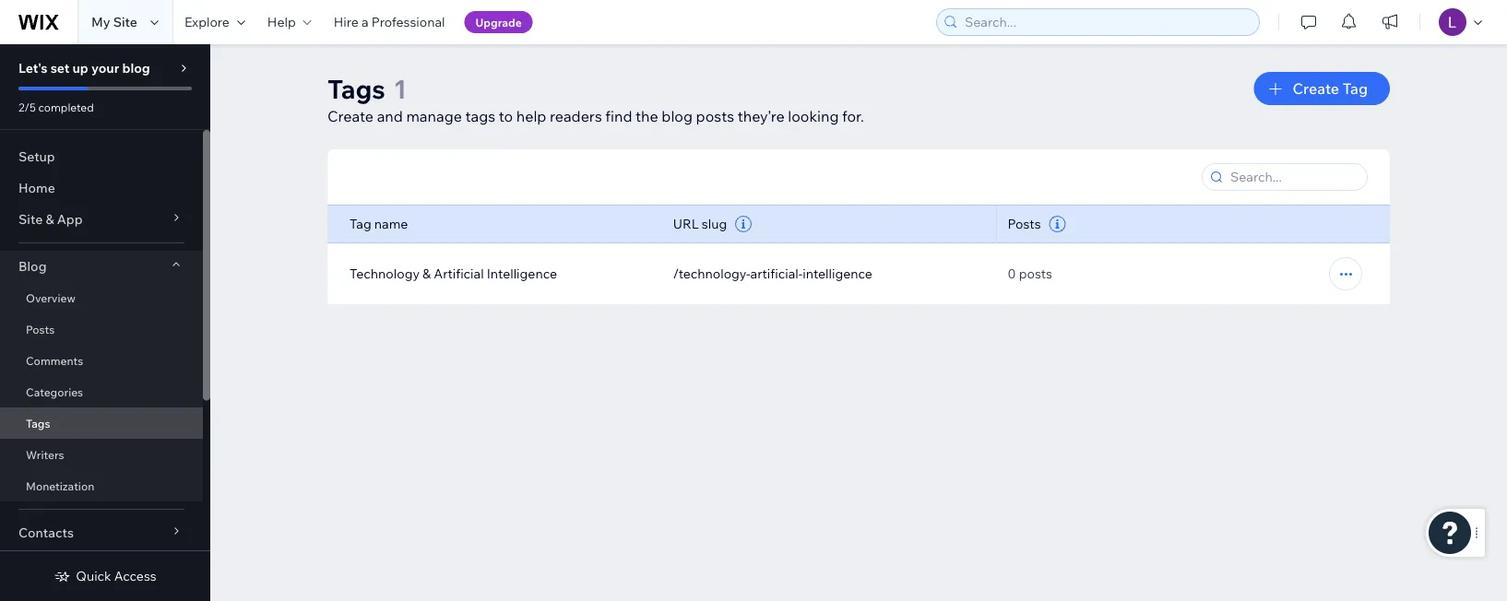 Task type: vqa. For each thing, say whether or not it's contained in the screenshot.
& in button
yes



Task type: locate. For each thing, give the bounding box(es) containing it.
1 vertical spatial &
[[423, 266, 431, 282]]

1 horizontal spatial blog
[[662, 107, 693, 126]]

& left artificial
[[423, 266, 431, 282]]

site
[[113, 14, 137, 30], [18, 211, 43, 227]]

1 horizontal spatial create
[[1293, 79, 1340, 98]]

readers
[[550, 107, 602, 126]]

0 vertical spatial tags
[[328, 72, 385, 105]]

0 horizontal spatial site
[[18, 211, 43, 227]]

professional
[[372, 14, 445, 30]]

1 horizontal spatial site
[[113, 14, 137, 30]]

site down home
[[18, 211, 43, 227]]

posts
[[696, 107, 735, 126], [1019, 266, 1053, 282]]

quick access
[[76, 568, 157, 585]]

for.
[[843, 107, 865, 126]]

create tag
[[1293, 79, 1369, 98]]

hire a professional
[[334, 14, 445, 30]]

url
[[673, 216, 699, 232]]

my
[[91, 14, 110, 30]]

quick access button
[[54, 568, 157, 585]]

posts left they're
[[696, 107, 735, 126]]

setup
[[18, 149, 55, 165]]

/technology-artificial-intelligence
[[673, 266, 873, 282]]

help button
[[256, 0, 323, 44]]

& inside "site & app" dropdown button
[[46, 211, 54, 227]]

posts
[[1008, 216, 1041, 232], [26, 323, 55, 336]]

tag
[[1343, 79, 1369, 98], [350, 216, 372, 232]]

0 vertical spatial &
[[46, 211, 54, 227]]

0 horizontal spatial posts
[[696, 107, 735, 126]]

they're
[[738, 107, 785, 126]]

0 vertical spatial create
[[1293, 79, 1340, 98]]

1 vertical spatial search... field
[[1226, 164, 1362, 190]]

blog
[[122, 60, 150, 76], [662, 107, 693, 126]]

&
[[46, 211, 54, 227], [423, 266, 431, 282]]

tags inside sidebar element
[[26, 417, 50, 431]]

posts link
[[0, 314, 203, 345]]

0 vertical spatial tag
[[1343, 79, 1369, 98]]

create
[[1293, 79, 1340, 98], [328, 107, 374, 126]]

0 vertical spatial posts
[[696, 107, 735, 126]]

& inside 'technology & artificial intelligence' button
[[423, 266, 431, 282]]

tags for tags 1 create and manage tags to help readers find the blog posts they're looking for.
[[328, 72, 385, 105]]

0 horizontal spatial posts
[[26, 323, 55, 336]]

blog right your
[[122, 60, 150, 76]]

1 vertical spatial tags
[[26, 417, 50, 431]]

1 horizontal spatial posts
[[1019, 266, 1053, 282]]

technology & artificial intelligence
[[350, 266, 557, 282]]

writers link
[[0, 439, 203, 471]]

posts down overview
[[26, 323, 55, 336]]

1 horizontal spatial tag
[[1343, 79, 1369, 98]]

0 vertical spatial site
[[113, 14, 137, 30]]

1 vertical spatial posts
[[26, 323, 55, 336]]

1 vertical spatial blog
[[662, 107, 693, 126]]

1 horizontal spatial tags
[[328, 72, 385, 105]]

help
[[267, 14, 296, 30]]

name
[[375, 216, 408, 232]]

0 vertical spatial blog
[[122, 60, 150, 76]]

posts right 0
[[1019, 266, 1053, 282]]

access
[[114, 568, 157, 585]]

tags inside tags 1 create and manage tags to help readers find the blog posts they're looking for.
[[328, 72, 385, 105]]

blog
[[18, 258, 47, 275]]

artificial-
[[751, 266, 803, 282]]

create inside button
[[1293, 79, 1340, 98]]

sidebar element
[[0, 44, 210, 602]]

tags up and
[[328, 72, 385, 105]]

0 horizontal spatial blog
[[122, 60, 150, 76]]

monetization
[[26, 479, 94, 493]]

tags up writers
[[26, 417, 50, 431]]

tags 1 create and manage tags to help readers find the blog posts they're looking for.
[[328, 72, 865, 126]]

app
[[57, 211, 83, 227]]

quick
[[76, 568, 111, 585]]

1 vertical spatial site
[[18, 211, 43, 227]]

upgrade
[[476, 15, 522, 29]]

0 posts
[[1008, 266, 1053, 282]]

explore
[[184, 14, 230, 30]]

upgrade button
[[465, 11, 533, 33]]

0 horizontal spatial tags
[[26, 417, 50, 431]]

tags
[[328, 72, 385, 105], [26, 417, 50, 431]]

0
[[1008, 266, 1017, 282]]

1 vertical spatial tag
[[350, 216, 372, 232]]

blog right the the
[[662, 107, 693, 126]]

Search... field
[[960, 9, 1254, 35], [1226, 164, 1362, 190]]

& left app
[[46, 211, 54, 227]]

create tag button
[[1255, 72, 1391, 105]]

/technology-
[[673, 266, 751, 282]]

site right my
[[113, 14, 137, 30]]

technology
[[350, 266, 420, 282]]

site & app
[[18, 211, 83, 227]]

1 vertical spatial create
[[328, 107, 374, 126]]

blog inside sidebar element
[[122, 60, 150, 76]]

1 horizontal spatial posts
[[1008, 216, 1041, 232]]

intelligence
[[803, 266, 873, 282]]

contacts
[[18, 525, 74, 541]]

posts up 0 posts
[[1008, 216, 1041, 232]]

comments link
[[0, 345, 203, 377]]

setup link
[[0, 141, 203, 173]]

2/5
[[18, 100, 36, 114]]

0 horizontal spatial &
[[46, 211, 54, 227]]

1 horizontal spatial &
[[423, 266, 431, 282]]

0 horizontal spatial create
[[328, 107, 374, 126]]



Task type: describe. For each thing, give the bounding box(es) containing it.
completed
[[38, 100, 94, 114]]

manage
[[406, 107, 462, 126]]

let's
[[18, 60, 48, 76]]

your
[[91, 60, 119, 76]]

categories
[[26, 385, 83, 399]]

blog button
[[0, 251, 203, 282]]

url slug
[[673, 216, 727, 232]]

to
[[499, 107, 513, 126]]

blog inside tags 1 create and manage tags to help readers find the blog posts they're looking for.
[[662, 107, 693, 126]]

create inside tags 1 create and manage tags to help readers find the blog posts they're looking for.
[[328, 107, 374, 126]]

comments
[[26, 354, 83, 368]]

hire
[[334, 14, 359, 30]]

posts inside tags 1 create and manage tags to help readers find the blog posts they're looking for.
[[696, 107, 735, 126]]

site inside dropdown button
[[18, 211, 43, 227]]

looking
[[788, 107, 839, 126]]

home
[[18, 180, 55, 196]]

tag inside button
[[1343, 79, 1369, 98]]

monetization link
[[0, 471, 203, 502]]

let's set up your blog
[[18, 60, 150, 76]]

find
[[606, 107, 633, 126]]

artificial
[[434, 266, 484, 282]]

slug
[[702, 216, 727, 232]]

0 vertical spatial search... field
[[960, 9, 1254, 35]]

1
[[394, 72, 407, 105]]

and
[[377, 107, 403, 126]]

home link
[[0, 173, 203, 204]]

up
[[72, 60, 88, 76]]

0 vertical spatial posts
[[1008, 216, 1041, 232]]

tags
[[466, 107, 496, 126]]

tags for tags
[[26, 417, 50, 431]]

& for site
[[46, 211, 54, 227]]

contacts button
[[0, 518, 203, 549]]

/technology-artificial-intelligence button
[[673, 266, 873, 282]]

intelligence
[[487, 266, 557, 282]]

site & app button
[[0, 204, 203, 235]]

my site
[[91, 14, 137, 30]]

a
[[362, 14, 369, 30]]

categories link
[[0, 377, 203, 408]]

hire a professional link
[[323, 0, 456, 44]]

2/5 completed
[[18, 100, 94, 114]]

the
[[636, 107, 659, 126]]

tags link
[[0, 408, 203, 439]]

overview
[[26, 291, 76, 305]]

technology & artificial intelligence button
[[350, 266, 557, 282]]

set
[[50, 60, 70, 76]]

posts inside sidebar element
[[26, 323, 55, 336]]

help
[[517, 107, 547, 126]]

& for technology
[[423, 266, 431, 282]]

writers
[[26, 448, 64, 462]]

1 vertical spatial posts
[[1019, 266, 1053, 282]]

tag name
[[350, 216, 408, 232]]

overview link
[[0, 282, 203, 314]]

0 horizontal spatial tag
[[350, 216, 372, 232]]



